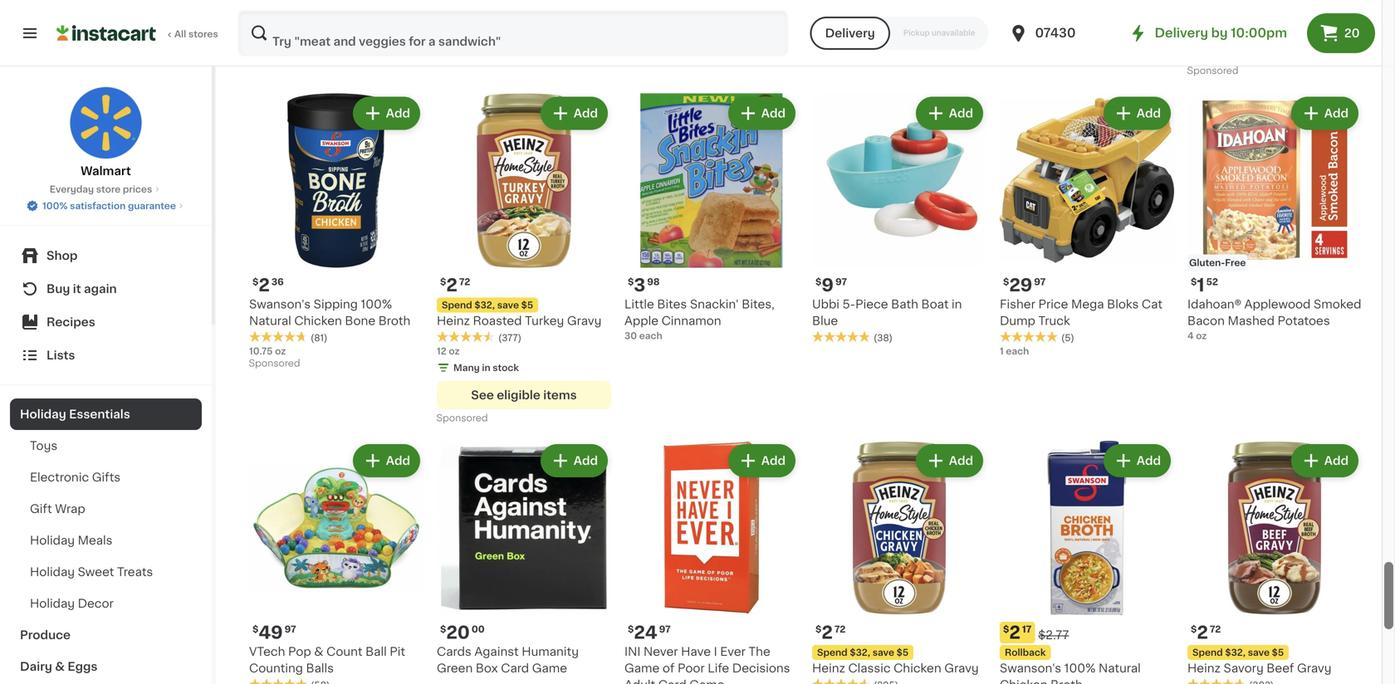 Task type: vqa. For each thing, say whether or not it's contained in the screenshot.
Sponsored badge image
yes



Task type: locate. For each thing, give the bounding box(es) containing it.
1 vertical spatial vtech
[[249, 646, 285, 658]]

& up unicorn
[[707, 6, 717, 17]]

swanson's down the $ 2 36
[[249, 299, 311, 310]]

0 horizontal spatial 1
[[1000, 347, 1004, 356]]

chocolate
[[1000, 22, 1060, 34]]

electronic gifts
[[30, 472, 121, 483]]

1 down dump
[[1000, 347, 1004, 356]]

roasted
[[473, 315, 522, 327]]

add for fisher price mega bloks cat dump truck
[[1137, 108, 1161, 119]]

0 vertical spatial 1
[[1197, 277, 1205, 294]]

save for savory
[[1248, 648, 1270, 657]]

recipes link
[[10, 306, 202, 339]]

1 horizontal spatial spend $32, save $5
[[817, 648, 909, 657]]

chicken inside swanson's 100% natural chicken broth
[[1000, 679, 1048, 684]]

$5 for chicken
[[897, 648, 909, 657]]

card inside 'ini never have i ever the game of poor life decisions adult card game'
[[658, 679, 687, 684]]

add for idahoan® applewood smoked bacon mashed potatoes
[[1324, 108, 1349, 119]]

0 horizontal spatial entenmann's
[[437, 0, 512, 1]]

heinz roasted turkey gravy
[[437, 315, 602, 327]]

game down life
[[690, 679, 725, 684]]

pop
[[288, 646, 311, 658]]

0 horizontal spatial natural
[[249, 315, 291, 327]]

2 vertical spatial 100%
[[1064, 663, 1096, 674]]

life
[[708, 663, 729, 674]]

savory
[[1224, 663, 1264, 674]]

chicken
[[1280, 22, 1328, 34], [294, 315, 342, 327], [894, 663, 941, 674], [1000, 679, 1048, 684]]

swanson's down the rollback
[[1000, 663, 1061, 674]]

entenmann's inside the entenmann's minis blueberry snack pies- seasonal lto 6 x 12 oz
[[812, 0, 888, 1]]

0 vertical spatial in
[[952, 299, 962, 310]]

97 inside $ 29 97
[[1034, 277, 1046, 287]]

1 vertical spatial sponsored badge image
[[249, 359, 299, 369]]

1 left 52
[[1197, 277, 1205, 294]]

0 vertical spatial 12
[[828, 22, 838, 31]]

snackin'
[[690, 299, 739, 310]]

add
[[386, 108, 410, 119], [574, 108, 598, 119], [761, 108, 786, 119], [949, 108, 973, 119], [1137, 108, 1161, 119], [1324, 108, 1349, 119], [386, 455, 410, 467], [574, 455, 598, 467], [761, 455, 786, 467], [949, 455, 973, 467], [1137, 455, 1161, 467], [1324, 455, 1349, 467]]

cat
[[1142, 299, 1163, 310]]

add button for swanson's 100% natural chicken broth
[[1105, 446, 1169, 476]]

gift wrap
[[30, 503, 85, 515]]

1 horizontal spatial in
[[952, 299, 962, 310]]

pies-
[[851, 6, 881, 17]]

against
[[475, 646, 519, 658]]

0 horizontal spatial 100%
[[42, 201, 68, 211]]

72 for roasted
[[459, 277, 470, 287]]

holiday meals
[[30, 535, 113, 546]]

chip
[[1063, 22, 1091, 34]]

save for classic
[[873, 648, 894, 657]]

0 vertical spatial broth
[[378, 315, 411, 327]]

1 vertical spatial 20
[[446, 624, 470, 642]]

0 vertical spatial each
[[639, 331, 662, 341]]

decor
[[78, 598, 114, 610]]

lto
[[940, 6, 963, 17]]

0 horizontal spatial heinz
[[437, 315, 470, 327]]

product group
[[1188, 0, 1362, 80], [249, 93, 424, 373], [437, 93, 611, 428], [625, 93, 799, 343], [812, 93, 987, 345], [1000, 93, 1174, 358], [1188, 93, 1362, 343], [249, 441, 424, 684], [437, 441, 611, 677], [625, 441, 799, 684], [812, 441, 987, 684], [1000, 441, 1174, 684], [1188, 441, 1362, 684]]

natural up the 10.75 oz
[[249, 315, 291, 327]]

game up adult
[[625, 663, 660, 674]]

swanson's for chicken
[[1000, 663, 1061, 674]]

each down dump
[[1006, 347, 1029, 356]]

1 horizontal spatial each
[[1006, 347, 1029, 356]]

shop link
[[10, 239, 202, 272]]

again
[[84, 283, 117, 295]]

cinnamon
[[662, 315, 721, 327]]

holiday inside holiday meals "link"
[[30, 535, 75, 546]]

many in stock
[[453, 363, 519, 372]]

oz inside idahoan® applewood smoked bacon mashed potatoes 4 oz
[[1196, 331, 1207, 341]]

save up 'heinz savory beef gravy'
[[1248, 648, 1270, 657]]

add button for heinz savory beef gravy
[[1293, 446, 1357, 476]]

add button for vtech pop & count ball pit counting balls
[[354, 446, 419, 476]]

2 up the 'heinz classic chicken gravy'
[[822, 624, 833, 642]]

1 horizontal spatial 20
[[1344, 27, 1360, 39]]

5-
[[843, 299, 856, 310]]

card down 'against'
[[501, 663, 529, 674]]

each down the apple
[[639, 331, 662, 341]]

in left the stock
[[482, 363, 490, 372]]

little bites snackin' bites, apple cinnamon 30 each
[[625, 299, 775, 341]]

49
[[259, 624, 283, 642]]

broth down $2.77
[[1051, 679, 1083, 684]]

97 right 29
[[1034, 277, 1046, 287]]

in right the 'boat'
[[952, 299, 962, 310]]

1 horizontal spatial gravy
[[944, 663, 979, 674]]

stove
[[1219, 6, 1253, 17]]

100% inside 100% satisfaction guarantee button
[[42, 201, 68, 211]]

save for roasted
[[497, 301, 519, 310]]

2 horizontal spatial spend
[[1193, 648, 1223, 657]]

0 vertical spatial 20
[[1344, 27, 1360, 39]]

0 horizontal spatial $32,
[[474, 301, 495, 310]]

$ inside "$ 24 97"
[[628, 625, 634, 634]]

1 horizontal spatial card
[[658, 679, 687, 684]]

$32, up roasted
[[474, 301, 495, 310]]

1 horizontal spatial spend
[[817, 648, 848, 657]]

$32,
[[474, 301, 495, 310], [850, 648, 870, 657], [1225, 648, 1246, 657]]

1 vertical spatial natural
[[1099, 663, 1141, 674]]

0 vertical spatial 100%
[[42, 201, 68, 211]]

spend up the 'heinz classic chicken gravy'
[[817, 648, 848, 657]]

1 horizontal spatial game
[[625, 663, 660, 674]]

pizza
[[344, 6, 374, 17]]

& up balls
[[314, 646, 324, 658]]

heinz
[[437, 315, 470, 327], [812, 663, 845, 674], [1188, 663, 1221, 674]]

gravy for heinz classic chicken gravy
[[944, 663, 979, 674]]

ini never have i ever the game of poor life decisions adult card game
[[625, 646, 790, 684]]

2 left 36
[[259, 277, 270, 294]]

& inside vtech prance & rock learning unicorn toy
[[707, 6, 717, 17]]

spend $32, save $5 up roasted
[[442, 301, 533, 310]]

sponsored badge image down "delivery by 10:00pm" link
[[1188, 66, 1238, 76]]

delivery
[[1155, 27, 1208, 39], [825, 27, 875, 39]]

spend $32, save $5 up classic on the right of page
[[817, 648, 909, 657]]

$5 for turkey
[[521, 301, 533, 310]]

100% down everyday
[[42, 201, 68, 211]]

$5 for beef
[[1272, 648, 1284, 657]]

heinz up 12 oz
[[437, 315, 470, 327]]

$32, for roasted
[[474, 301, 495, 310]]

rock
[[720, 6, 749, 17]]

product group containing 49
[[249, 441, 424, 684]]

0 horizontal spatial game
[[532, 663, 567, 674]]

add button
[[354, 98, 419, 128], [542, 98, 606, 128], [730, 98, 794, 128], [918, 98, 982, 128], [1105, 98, 1169, 128], [1293, 98, 1357, 128], [354, 446, 419, 476], [542, 446, 606, 476], [730, 446, 794, 476], [918, 446, 982, 476], [1105, 446, 1169, 476], [1293, 446, 1357, 476]]

holiday meals link
[[10, 525, 202, 556]]

each inside little bites snackin' bites, apple cinnamon 30 each
[[639, 331, 662, 341]]

by
[[1211, 27, 1228, 39]]

1 horizontal spatial swanson's
[[1000, 663, 1061, 674]]

0 horizontal spatial $5
[[521, 301, 533, 310]]

& inside vtech pop & count ball pit counting balls
[[314, 646, 324, 658]]

$32, for savory
[[1225, 648, 1246, 657]]

1 horizontal spatial $5
[[897, 648, 909, 657]]

0 horizontal spatial spend
[[442, 301, 472, 310]]

72 up heinz roasted turkey gravy
[[459, 277, 470, 287]]

it
[[73, 283, 81, 295]]

$ 2 17 $2.77
[[1003, 624, 1069, 642]]

walmart logo image
[[69, 86, 142, 159]]

game
[[532, 663, 567, 674], [625, 663, 660, 674], [690, 679, 725, 684]]

$5 up beef
[[1272, 648, 1284, 657]]

sponsored badge image down the 10.75 oz
[[249, 359, 299, 369]]

72 up 'heinz savory beef gravy'
[[1210, 625, 1221, 634]]

97 for 29
[[1034, 277, 1046, 287]]

delivery down kraft on the right of page
[[1155, 27, 1208, 39]]

2 horizontal spatial save
[[1248, 648, 1270, 657]]

100% inside swanson's 100% natural chicken broth
[[1064, 663, 1096, 674]]

0 horizontal spatial card
[[501, 663, 529, 674]]

97 right 49
[[285, 625, 296, 634]]

guarantee
[[128, 201, 176, 211]]

ever
[[720, 646, 746, 658]]

0 vertical spatial card
[[501, 663, 529, 674]]

1 horizontal spatial 1
[[1197, 277, 1205, 294]]

mashed
[[1228, 315, 1275, 327]]

97 right 24
[[659, 625, 671, 634]]

swanson's inside swanson's 100% natural chicken broth
[[1000, 663, 1061, 674]]

0 horizontal spatial save
[[497, 301, 519, 310]]

$ 29 97
[[1003, 277, 1046, 294]]

holiday inside holiday sweet treats link
[[30, 566, 75, 578]]

1 horizontal spatial delivery
[[1155, 27, 1208, 39]]

1 vertical spatial 100%
[[361, 299, 392, 310]]

oz right 4
[[1196, 331, 1207, 341]]

2 horizontal spatial spend $32, save $5
[[1193, 648, 1284, 657]]

0 horizontal spatial each
[[639, 331, 662, 341]]

vtech up counting
[[249, 646, 285, 658]]

★★★★★
[[249, 38, 307, 50], [249, 38, 307, 50], [1000, 38, 1058, 50], [1000, 38, 1058, 50], [1188, 38, 1246, 50], [1188, 38, 1246, 50], [249, 331, 307, 343], [249, 331, 307, 343], [437, 331, 495, 343], [437, 331, 495, 343], [812, 331, 870, 343], [812, 331, 870, 343], [1000, 331, 1058, 343], [1000, 331, 1058, 343]]

vtech for vtech pop & count ball pit counting balls
[[249, 646, 285, 658]]

everyday
[[50, 185, 94, 194]]

add for heinz savory beef gravy
[[1324, 455, 1349, 467]]

$5 up heinz roasted turkey gravy
[[521, 301, 533, 310]]

poor
[[678, 663, 705, 674]]

1 horizontal spatial natural
[[1099, 663, 1141, 674]]

snack
[[812, 6, 848, 17]]

0 horizontal spatial $ 2 72
[[440, 277, 470, 294]]

potatoes
[[1278, 315, 1330, 327]]

& up play
[[296, 6, 306, 17]]

vtech
[[625, 6, 661, 17], [249, 646, 285, 658]]

oz down the snack
[[840, 22, 851, 31]]

vtech inside vtech pop & count ball pit counting balls
[[249, 646, 285, 658]]

i
[[714, 646, 717, 658]]

boat
[[921, 299, 949, 310]]

everyday store prices
[[50, 185, 152, 194]]

1 entenmann's from the left
[[437, 0, 512, 1]]

$ 2 72 up 'heinz savory beef gravy'
[[1191, 624, 1221, 642]]

spend up 12 oz
[[442, 301, 472, 310]]

1 vertical spatial card
[[658, 679, 687, 684]]

play
[[300, 22, 325, 34]]

sponsored badge image down see
[[437, 414, 487, 424]]

2
[[259, 277, 270, 294], [446, 277, 457, 294], [822, 624, 833, 642], [1009, 624, 1021, 642], [1197, 624, 1208, 642]]

broth right the bone
[[378, 315, 411, 327]]

bite
[[1045, 6, 1068, 17]]

0 horizontal spatial broth
[[378, 315, 411, 327]]

holiday up produce
[[30, 598, 75, 610]]

heinz for heinz savory beef gravy
[[1188, 663, 1221, 674]]

1 horizontal spatial 12
[[828, 22, 838, 31]]

twin
[[1280, 6, 1307, 17]]

chicken up (81)
[[294, 315, 342, 327]]

entenmann's for creme
[[437, 0, 512, 1]]

2 horizontal spatial sponsored badge image
[[1188, 66, 1238, 76]]

vtech pop & count ball pit counting balls
[[249, 646, 405, 674]]

12 inside the entenmann's minis blueberry snack pies- seasonal lto 6 x 12 oz
[[828, 22, 838, 31]]

holiday sweet treats link
[[10, 556, 202, 588]]

holiday for holiday meals
[[30, 535, 75, 546]]

vtech inside vtech prance & rock learning unicorn toy
[[625, 6, 661, 17]]

raspberry
[[543, 0, 604, 1]]

& left eggs
[[55, 661, 65, 673]]

swanson's inside swanson's sipping 100% natural chicken bone broth
[[249, 299, 311, 310]]

entenmann's up creme at the left top of page
[[437, 0, 512, 1]]

game for 20
[[532, 663, 567, 674]]

12
[[828, 22, 838, 31], [437, 347, 447, 356]]

spend $32, save $5 up savory
[[1193, 648, 1284, 657]]

holiday up toys
[[20, 409, 66, 420]]

$ 1 52
[[1191, 277, 1218, 294]]

add button for ubbi 5-piece bath boat in blue
[[918, 98, 982, 128]]

2 horizontal spatial gravy
[[1297, 663, 1332, 674]]

29
[[1009, 277, 1033, 294]]

broth inside swanson's sipping 100% natural chicken bone broth
[[378, 315, 411, 327]]

delivery down pies-
[[825, 27, 875, 39]]

0 horizontal spatial vtech
[[249, 646, 285, 658]]

minis
[[891, 0, 922, 1]]

0 vertical spatial swanson's
[[249, 299, 311, 310]]

add for ini never have i ever the game of poor life decisions adult card game
[[761, 455, 786, 467]]

$ 2 72 up the 'heinz classic chicken gravy'
[[816, 624, 846, 642]]

game inside the cards against humanity green box card game
[[532, 663, 567, 674]]

0 horizontal spatial spend $32, save $5
[[442, 301, 533, 310]]

1 horizontal spatial heinz
[[812, 663, 845, 674]]

product group containing 20
[[437, 441, 611, 677]]

$ 2 72 up 12 oz
[[440, 277, 470, 294]]

0 vertical spatial sponsored badge image
[[1188, 66, 1238, 76]]

$32, up classic on the right of page
[[850, 648, 870, 657]]

2 entenmann's from the left
[[812, 0, 888, 1]]

2 horizontal spatial heinz
[[1188, 663, 1221, 674]]

2 horizontal spatial $ 2 72
[[1191, 624, 1221, 642]]

97 inside $ 49 97
[[285, 625, 296, 634]]

mega
[[1071, 299, 1104, 310]]

chicken down twin
[[1280, 22, 1328, 34]]

1 horizontal spatial 72
[[835, 625, 846, 634]]

0 horizontal spatial gravy
[[567, 315, 602, 327]]

0 vertical spatial vtech
[[625, 6, 661, 17]]

holiday down gift wrap
[[30, 535, 75, 546]]

doug
[[309, 6, 341, 17]]

100% up the bone
[[361, 299, 392, 310]]

product group containing 1
[[1188, 93, 1362, 343]]

holiday down holiday meals
[[30, 566, 75, 578]]

game down humanity
[[532, 663, 567, 674]]

natural down $2.17 original price: $2.77 element
[[1099, 663, 1141, 674]]

$ inside $ 9 97
[[816, 277, 822, 287]]

$ 2 72 for classic
[[816, 624, 846, 642]]

0 horizontal spatial 72
[[459, 277, 470, 287]]

kodiak
[[1000, 0, 1040, 1]]

0 horizontal spatial 20
[[446, 624, 470, 642]]

entenmann's up pies-
[[812, 0, 888, 1]]

heinz left savory
[[1188, 663, 1221, 674]]

save up the 'heinz classic chicken gravy'
[[873, 648, 894, 657]]

2 horizontal spatial $32,
[[1225, 648, 1246, 657]]

1 vertical spatial 12
[[437, 347, 447, 356]]

save up roasted
[[497, 301, 519, 310]]

72 up the 'heinz classic chicken gravy'
[[835, 625, 846, 634]]

natural inside swanson's 100% natural chicken broth
[[1099, 663, 1141, 674]]

card down of
[[658, 679, 687, 684]]

(5)
[[1061, 333, 1074, 343]]

holiday inside holiday decor link
[[30, 598, 75, 610]]

entenmann's inside entenmann's mini raspberry creme puffs
[[437, 0, 512, 1]]

100% down $2.17 original price: $2.77 element
[[1064, 663, 1096, 674]]

72
[[459, 277, 470, 287], [835, 625, 846, 634], [1210, 625, 1221, 634]]

1 vertical spatial swanson's
[[1000, 663, 1061, 674]]

add for little bites snackin' bites, apple cinnamon
[[761, 108, 786, 119]]

1 horizontal spatial $ 2 72
[[816, 624, 846, 642]]

x
[[821, 22, 826, 31]]

1 horizontal spatial entenmann's
[[812, 0, 888, 1]]

2 up 'heinz savory beef gravy'
[[1197, 624, 1208, 642]]

delivery inside button
[[825, 27, 875, 39]]

2 horizontal spatial 72
[[1210, 625, 1221, 634]]

1 horizontal spatial vtech
[[625, 6, 661, 17]]

vtech prance & rock learning unicorn toy button
[[625, 0, 799, 37]]

$2.77
[[1038, 630, 1069, 641]]

0 vertical spatial natural
[[249, 315, 291, 327]]

sponsored badge image
[[1188, 66, 1238, 76], [249, 359, 299, 369], [437, 414, 487, 424]]

heinz left classic on the right of page
[[812, 663, 845, 674]]

ini
[[625, 646, 641, 658]]

2 for heinz classic chicken gravy
[[822, 624, 833, 642]]

spend up 'heinz savory beef gravy'
[[1193, 648, 1223, 657]]

2 horizontal spatial $5
[[1272, 648, 1284, 657]]

vtech for vtech prance & rock learning unicorn toy
[[625, 6, 661, 17]]

97 inside $ 9 97
[[835, 277, 847, 287]]

2 up 12 oz
[[446, 277, 457, 294]]

each
[[639, 331, 662, 341], [1006, 347, 1029, 356]]

holiday inside holiday essentials link
[[20, 409, 66, 420]]

97 right '9'
[[835, 277, 847, 287]]

learning
[[625, 22, 675, 34]]

97 inside "$ 24 97"
[[659, 625, 671, 634]]

1 horizontal spatial save
[[873, 648, 894, 657]]

$32, up savory
[[1225, 648, 1246, 657]]

$5 up the 'heinz classic chicken gravy'
[[897, 648, 909, 657]]

swanson's for natural
[[249, 299, 311, 310]]

1 vertical spatial broth
[[1051, 679, 1083, 684]]

instacart logo image
[[56, 23, 156, 43]]

0 horizontal spatial in
[[482, 363, 490, 372]]

add button for ini never have i ever the game of poor life decisions adult card game
[[730, 446, 794, 476]]

1 horizontal spatial 100%
[[361, 299, 392, 310]]

smoked
[[1314, 299, 1362, 310]]

1 horizontal spatial sponsored badge image
[[437, 414, 487, 424]]

game for 24
[[625, 663, 660, 674]]

1 horizontal spatial broth
[[1051, 679, 1083, 684]]

chicken down the rollback
[[1000, 679, 1048, 684]]

97
[[835, 277, 847, 287], [1034, 277, 1046, 287], [285, 625, 296, 634], [659, 625, 671, 634]]

1 horizontal spatial $32,
[[850, 648, 870, 657]]

add for vtech pop & count ball pit counting balls
[[386, 455, 410, 467]]

0 horizontal spatial delivery
[[825, 27, 875, 39]]

ubbi
[[812, 299, 840, 310]]

vtech up learning
[[625, 6, 661, 17]]

in
[[952, 299, 962, 310], [482, 363, 490, 372]]

entenmann's mini raspberry creme puffs
[[437, 0, 604, 17]]

card
[[501, 663, 529, 674], [658, 679, 687, 684]]

None search field
[[238, 10, 789, 56]]

swanson's
[[249, 299, 311, 310], [1000, 663, 1061, 674]]

2 horizontal spatial 100%
[[1064, 663, 1096, 674]]

0 horizontal spatial swanson's
[[249, 299, 311, 310]]



Task type: describe. For each thing, give the bounding box(es) containing it.
pit
[[390, 646, 405, 658]]

(81)
[[311, 333, 328, 343]]

100% satisfaction guarantee
[[42, 201, 176, 211]]

12 oz
[[437, 347, 460, 356]]

sweet
[[78, 566, 114, 578]]

card inside the cards against humanity green box card game
[[501, 663, 529, 674]]

oz inside the entenmann's minis blueberry snack pies- seasonal lto 6 x 12 oz
[[840, 22, 851, 31]]

bath
[[891, 299, 918, 310]]

price
[[1038, 299, 1068, 310]]

& inside dairy & eggs link
[[55, 661, 65, 673]]

3
[[634, 277, 645, 294]]

$ inside '$ 3 98'
[[628, 277, 634, 287]]

10.75
[[249, 347, 273, 356]]

bone
[[345, 315, 376, 327]]

97 for 24
[[659, 625, 671, 634]]

add for ubbi 5-piece bath boat in blue
[[949, 108, 973, 119]]

9
[[822, 277, 834, 294]]

never
[[644, 646, 678, 658]]

spend for roasted
[[442, 301, 472, 310]]

little
[[625, 299, 654, 310]]

creme
[[437, 6, 476, 17]]

& inside melissa & doug pizza counter play set
[[296, 6, 306, 17]]

top
[[1256, 6, 1277, 17]]

gravy for heinz roasted turkey gravy
[[567, 315, 602, 327]]

eligible
[[497, 390, 541, 401]]

melissa & doug pizza counter play set
[[249, 6, 374, 34]]

20 inside product group
[[446, 624, 470, 642]]

mix
[[1237, 22, 1258, 34]]

set
[[328, 22, 347, 34]]

holiday for holiday decor
[[30, 598, 75, 610]]

fisher price mega bloks cat dump truck
[[1000, 299, 1163, 327]]

add button for heinz classic chicken gravy
[[918, 446, 982, 476]]

idahoan® applewood smoked bacon mashed potatoes 4 oz
[[1188, 299, 1362, 341]]

wrap
[[55, 503, 85, 515]]

no-
[[1082, 0, 1104, 1]]

$ inside the $ 2 36
[[252, 277, 259, 287]]

98
[[647, 277, 660, 287]]

bites
[[657, 299, 687, 310]]

natural inside swanson's sipping 100% natural chicken bone broth
[[249, 315, 291, 327]]

classic
[[848, 663, 891, 674]]

100% satisfaction guarantee button
[[26, 196, 186, 213]]

add for swanson's 100% natural chicken broth
[[1137, 455, 1161, 467]]

broth inside swanson's 100% natural chicken broth
[[1051, 679, 1083, 684]]

10:00pm
[[1231, 27, 1287, 39]]

spend $32, save $5 for savory
[[1193, 648, 1284, 657]]

6
[[812, 22, 818, 31]]

2 for heinz savory beef gravy
[[1197, 624, 1208, 642]]

adult
[[625, 679, 655, 684]]

in inside ubbi 5-piece bath boat in blue
[[952, 299, 962, 310]]

$ inside $ 29 97
[[1003, 277, 1009, 287]]

entenmann's mini raspberry creme puffs button
[[437, 0, 611, 33]]

delivery for delivery by 10:00pm
[[1155, 27, 1208, 39]]

product group containing kraft stove top twin pack stuffing mix for chicken
[[1188, 0, 1362, 80]]

entenmann's minis blueberry snack pies- seasonal lto 6 x 12 oz
[[812, 0, 982, 31]]

product group containing 3
[[625, 93, 799, 343]]

Search field
[[239, 12, 787, 55]]

$2.17 original price: $2.77 element
[[1000, 622, 1174, 644]]

gifts
[[92, 472, 121, 483]]

electronic gifts link
[[10, 462, 202, 493]]

97 for 9
[[835, 277, 847, 287]]

see
[[471, 390, 494, 401]]

cakes
[[1043, 0, 1079, 1]]

spend $32, save $5 for classic
[[817, 648, 909, 657]]

2 for heinz roasted turkey gravy
[[446, 277, 457, 294]]

delivery for delivery
[[825, 27, 875, 39]]

see eligible items
[[471, 390, 577, 401]]

gravy for heinz savory beef gravy
[[1297, 663, 1332, 674]]

humanity
[[522, 646, 579, 658]]

72 for classic
[[835, 625, 846, 634]]

buy it again link
[[10, 272, 202, 306]]

applewood
[[1245, 299, 1311, 310]]

unicorn
[[678, 22, 724, 34]]

product group containing 29
[[1000, 93, 1174, 358]]

$ 9 97
[[816, 277, 847, 294]]

oz up many
[[449, 347, 460, 356]]

2 left 17
[[1009, 624, 1021, 642]]

entenmann's for snack
[[812, 0, 888, 1]]

gift
[[30, 503, 52, 515]]

recipes
[[47, 316, 95, 328]]

36
[[271, 277, 284, 287]]

kodiak cakes no-bake protein bite mix, oatmeal chocolate chip
[[1000, 0, 1148, 34]]

$32, for classic
[[850, 648, 870, 657]]

count
[[326, 646, 363, 658]]

00
[[472, 625, 485, 634]]

add button for little bites snackin' bites, apple cinnamon
[[730, 98, 794, 128]]

2 horizontal spatial game
[[690, 679, 725, 684]]

07430
[[1035, 27, 1076, 39]]

green
[[437, 663, 473, 674]]

stock
[[493, 363, 519, 372]]

electronic
[[30, 472, 89, 483]]

product group containing 9
[[812, 93, 987, 345]]

2 vertical spatial sponsored badge image
[[437, 414, 487, 424]]

prance
[[664, 6, 704, 17]]

spend for savory
[[1193, 648, 1223, 657]]

0 horizontal spatial sponsored badge image
[[249, 359, 299, 369]]

oz right 10.75
[[275, 347, 286, 356]]

seasonal
[[884, 6, 937, 17]]

(377)
[[498, 333, 522, 343]]

essentials
[[69, 409, 130, 420]]

holiday for holiday essentials
[[20, 409, 66, 420]]

dairy & eggs link
[[10, 651, 202, 683]]

0 horizontal spatial 12
[[437, 347, 447, 356]]

$ 3 98
[[628, 277, 660, 294]]

72 for savory
[[1210, 625, 1221, 634]]

1 vertical spatial each
[[1006, 347, 1029, 356]]

spend $32, save $5 for roasted
[[442, 301, 533, 310]]

chicken inside swanson's sipping 100% natural chicken bone broth
[[294, 315, 342, 327]]

07430 button
[[1009, 10, 1108, 56]]

$ 2 72 for savory
[[1191, 624, 1221, 642]]

product group containing 24
[[625, 441, 799, 684]]

service type group
[[810, 17, 989, 50]]

holiday decor link
[[10, 588, 202, 620]]

$ inside $ 1 52
[[1191, 277, 1197, 287]]

shop
[[47, 250, 78, 262]]

bites,
[[742, 299, 775, 310]]

chicken right classic on the right of page
[[894, 663, 941, 674]]

kraft stove top twin pack stuffing mix for chicken
[[1188, 6, 1338, 34]]

meals
[[78, 535, 113, 546]]

30
[[625, 331, 637, 341]]

chicken inside kraft stove top twin pack stuffing mix for chicken
[[1280, 22, 1328, 34]]

delivery button
[[810, 17, 890, 50]]

4
[[1188, 331, 1194, 341]]

1 vertical spatial 1
[[1000, 347, 1004, 356]]

97 for 49
[[285, 625, 296, 634]]

20 inside button
[[1344, 27, 1360, 39]]

add button for fisher price mega bloks cat dump truck
[[1105, 98, 1169, 128]]

add button for cards against humanity green box card game
[[542, 446, 606, 476]]

spend for classic
[[817, 648, 848, 657]]

for
[[1261, 22, 1277, 34]]

$ 2 72 for roasted
[[440, 277, 470, 294]]

add for cards against humanity green box card game
[[574, 455, 598, 467]]

100% inside swanson's sipping 100% natural chicken bone broth
[[361, 299, 392, 310]]

20 button
[[1307, 13, 1375, 53]]

satisfaction
[[70, 201, 126, 211]]

1 vertical spatial in
[[482, 363, 490, 372]]

$ inside $ 20 00
[[440, 625, 446, 634]]

swanson's sipping 100% natural chicken bone broth
[[249, 299, 411, 327]]

holiday for holiday sweet treats
[[30, 566, 75, 578]]

$ inside $ 49 97
[[252, 625, 259, 634]]

gluten-
[[1189, 258, 1225, 267]]

heinz for heinz roasted turkey gravy
[[437, 315, 470, 327]]

(96)
[[311, 41, 330, 50]]

add button for idahoan® applewood smoked bacon mashed potatoes
[[1293, 98, 1357, 128]]

delivery by 10:00pm
[[1155, 27, 1287, 39]]

fisher
[[1000, 299, 1036, 310]]

sipping
[[314, 299, 358, 310]]

turkey
[[525, 315, 564, 327]]

oatmeal
[[1098, 6, 1148, 17]]

add for heinz classic chicken gravy
[[949, 455, 973, 467]]

heinz for heinz classic chicken gravy
[[812, 663, 845, 674]]

beef
[[1267, 663, 1294, 674]]

rollback
[[1005, 648, 1046, 657]]

10.75 oz
[[249, 347, 286, 356]]

$ inside $ 2 17 $2.77
[[1003, 625, 1009, 634]]



